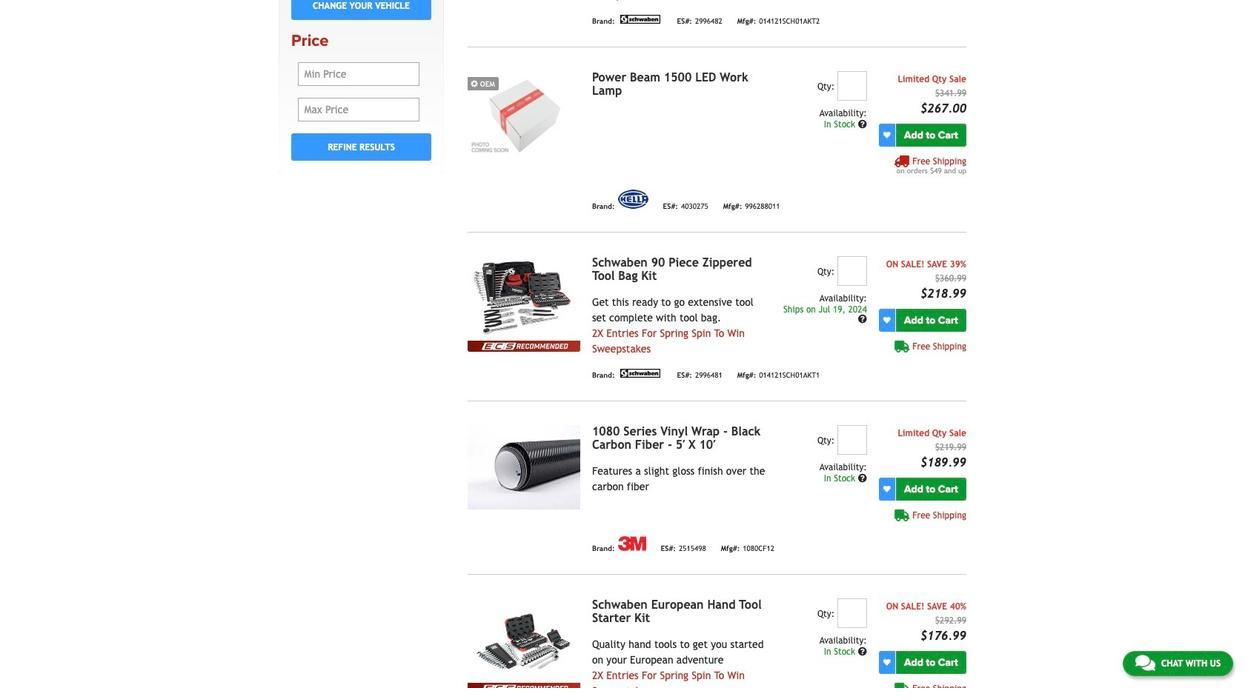 Task type: describe. For each thing, give the bounding box(es) containing it.
es#2515498 - 1080cf12 - 1080 series vinyl wrap - black carbon fiber - 5 x 10 - features a slight gloss finish over the carbon fiber - 3m - audi bmw volkswagen mercedes benz mini porsche image
[[468, 425, 580, 510]]

es#2953943 - 005981sch01akt - schwaben european hand tool starter kit - quality hand tools to get you started on your european adventure - schwaben - audi bmw volkswagen mercedes benz mini porsche image
[[468, 599, 580, 683]]

1 schwaben - corporate logo image from the top
[[618, 15, 662, 24]]

Max Price number field
[[298, 98, 420, 122]]

1 add to wish list image from the top
[[883, 486, 891, 493]]

2 add to wish list image from the top
[[883, 659, 891, 667]]

2 question circle image from the top
[[858, 315, 867, 324]]

1 add to wish list image from the top
[[883, 131, 891, 139]]

hella - corporate logo image
[[618, 190, 648, 209]]



Task type: locate. For each thing, give the bounding box(es) containing it.
ecs tuning recommends this product. image
[[468, 341, 580, 352], [468, 683, 580, 688]]

add to wish list image
[[883, 486, 891, 493], [883, 659, 891, 667]]

es#2996481 - 014121sch01akt1 - schwaben 90 piece zippered tool bag kit  - get this ready to go extensive tool set complete with tool bag. - schwaben - audi bmw volkswagen mercedes benz mini porsche image
[[468, 256, 580, 341]]

0 vertical spatial add to wish list image
[[883, 131, 891, 139]]

1 vertical spatial add to wish list image
[[883, 317, 891, 324]]

ecs tuning recommends this product. image for es#2996481 - 014121sch01akt1 - schwaben 90 piece zippered tool bag kit  - get this ready to go extensive tool set complete with tool bag. - schwaben - audi bmw volkswagen mercedes benz mini porsche image
[[468, 341, 580, 352]]

comments image
[[1135, 654, 1155, 672]]

question circle image
[[858, 474, 867, 483]]

None number field
[[837, 71, 867, 101], [837, 256, 867, 286], [837, 425, 867, 455], [837, 599, 867, 628], [837, 71, 867, 101], [837, 256, 867, 286], [837, 425, 867, 455], [837, 599, 867, 628]]

1 vertical spatial add to wish list image
[[883, 659, 891, 667]]

2 ecs tuning recommends this product. image from the top
[[468, 683, 580, 688]]

add to wish list image
[[883, 131, 891, 139], [883, 317, 891, 324]]

2 schwaben - corporate logo image from the top
[[618, 369, 662, 378]]

1 vertical spatial question circle image
[[858, 315, 867, 324]]

question circle image
[[858, 120, 867, 129], [858, 315, 867, 324], [858, 648, 867, 657]]

question circle image for es#2953943 - 005981sch01akt - schwaben european hand tool starter kit - quality hand tools to get you started on your european adventure - schwaben - audi bmw volkswagen mercedes benz mini porsche image
[[858, 648, 867, 657]]

schwaben - corporate logo image
[[618, 15, 662, 24], [618, 369, 662, 378]]

1 ecs tuning recommends this product. image from the top
[[468, 341, 580, 352]]

thumbnail image image
[[468, 71, 580, 156]]

0 vertical spatial schwaben - corporate logo image
[[618, 15, 662, 24]]

3 question circle image from the top
[[858, 648, 867, 657]]

1 vertical spatial ecs tuning recommends this product. image
[[468, 683, 580, 688]]

question circle image for thumbnail image
[[858, 120, 867, 129]]

2 add to wish list image from the top
[[883, 317, 891, 324]]

Min Price number field
[[298, 62, 420, 86]]

1 question circle image from the top
[[858, 120, 867, 129]]

0 vertical spatial ecs tuning recommends this product. image
[[468, 341, 580, 352]]

3m - corporate logo image
[[618, 536, 646, 551]]

2 vertical spatial question circle image
[[858, 648, 867, 657]]

0 vertical spatial add to wish list image
[[883, 486, 891, 493]]

1 vertical spatial schwaben - corporate logo image
[[618, 369, 662, 378]]

0 vertical spatial question circle image
[[858, 120, 867, 129]]

ecs tuning recommends this product. image for es#2953943 - 005981sch01akt - schwaben european hand tool starter kit - quality hand tools to get you started on your european adventure - schwaben - audi bmw volkswagen mercedes benz mini porsche image
[[468, 683, 580, 688]]



Task type: vqa. For each thing, say whether or not it's contained in the screenshot.
ES#2996481 - 014121sch01aKT1 - Schwaben 90 Piece Zippered Tool Bag Kit  - Get this ready to go extensive tool set complete with tool bag. - Schwaben - Audi BMW Volkswagen Mercedes Benz MINI Porsche image
yes



